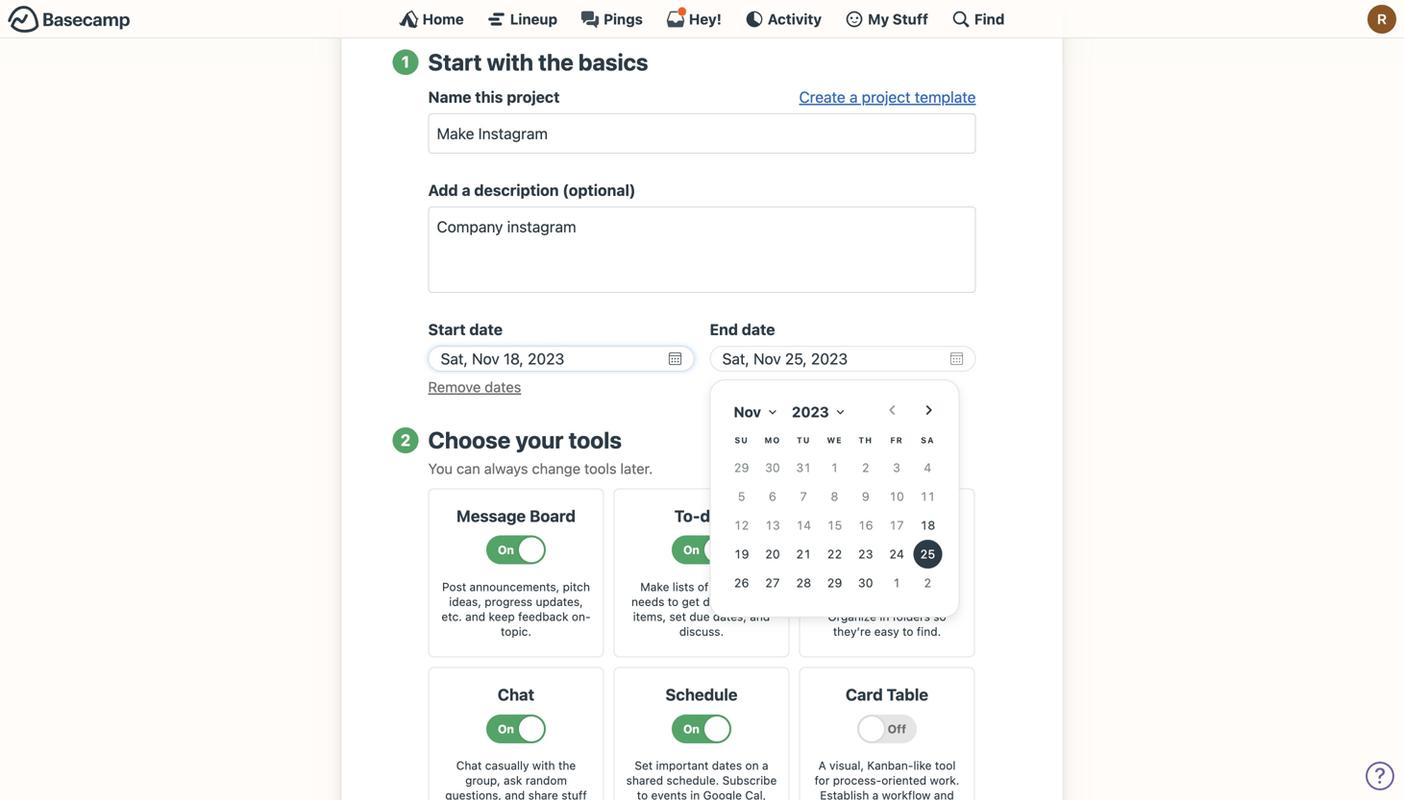 Task type: vqa. For each thing, say whether or not it's contained in the screenshot.
loops's the them
no



Task type: locate. For each thing, give the bounding box(es) containing it.
1 vertical spatial 2
[[862, 460, 870, 474]]

date for end date
[[742, 321, 775, 339]]

30 down 23 button
[[858, 576, 873, 590]]

with inside chat casually with the group, ask random questions, and share stu
[[532, 759, 555, 773]]

events
[[651, 789, 687, 801]]

that
[[741, 580, 763, 594]]

1 date from the left
[[469, 321, 503, 339]]

1 horizontal spatial 29 button
[[820, 569, 849, 598]]

dos
[[700, 507, 729, 526]]

0 horizontal spatial project
[[507, 88, 560, 106]]

to down shared
[[637, 789, 648, 801]]

0 vertical spatial 2 button
[[851, 454, 880, 482]]

and down ask
[[505, 789, 525, 801]]

3 button
[[882, 454, 911, 482]]

assign
[[737, 595, 772, 609]]

2 vertical spatial to
[[637, 789, 648, 801]]

2 button down th
[[851, 454, 880, 482]]

30 down mo
[[765, 460, 780, 474]]

2 start from the top
[[428, 321, 466, 339]]

group,
[[465, 774, 500, 788]]

1 vertical spatial 30
[[858, 576, 873, 590]]

0 horizontal spatial chat
[[456, 759, 482, 773]]

chat down topic.
[[498, 686, 535, 705]]

in up easy
[[880, 610, 889, 624]]

1 start from the top
[[428, 48, 482, 75]]

to inside the share docs, files, images, and spreadsheets. organize in folders so they're easy to find.
[[903, 625, 914, 639]]

29 button down su
[[727, 454, 756, 482]]

2 button down 25
[[913, 569, 942, 598]]

date
[[469, 321, 503, 339], [742, 321, 775, 339]]

1 vertical spatial 30 button
[[851, 569, 880, 598]]

a down process- at the right
[[872, 789, 879, 801]]

date up remove dates
[[469, 321, 503, 339]]

1 horizontal spatial dates
[[712, 759, 742, 773]]

docs
[[840, 507, 879, 526]]

schedule
[[666, 686, 738, 705]]

items,
[[633, 610, 666, 624]]

0 vertical spatial 29
[[734, 460, 749, 474]]

0 vertical spatial 1 button
[[820, 454, 849, 482]]

31 button
[[789, 454, 818, 482]]

oriented
[[882, 774, 927, 788]]

2 left choose
[[401, 431, 411, 450]]

name this project
[[428, 88, 560, 106]]

1 horizontal spatial 1
[[831, 460, 839, 474]]

find.
[[917, 625, 941, 639]]

project down the start with the basics
[[507, 88, 560, 106]]

on-
[[572, 610, 591, 624]]

0 horizontal spatial in
[[690, 789, 700, 801]]

1 horizontal spatial in
[[880, 610, 889, 624]]

1 vertical spatial chat
[[456, 759, 482, 773]]

dates right remove
[[485, 379, 521, 395]]

remove
[[428, 379, 481, 395]]

tools left later.
[[584, 460, 617, 477]]

images,
[[914, 580, 957, 594]]

2 vertical spatial 2
[[924, 576, 932, 590]]

2 for bottom 2 button
[[924, 576, 932, 590]]

1 horizontal spatial project
[[862, 88, 911, 106]]

with up random on the left of the page
[[532, 759, 555, 773]]

30 button down mo
[[758, 454, 787, 482]]

dates left the on
[[712, 759, 742, 773]]

21 button
[[789, 540, 818, 569]]

0 horizontal spatial dates
[[485, 379, 521, 395]]

1 vertical spatial dates
[[712, 759, 742, 773]]

the up random on the left of the page
[[558, 759, 576, 773]]

create a project template
[[799, 88, 976, 106]]

23
[[858, 547, 873, 561]]

card
[[846, 686, 883, 705]]

1 horizontal spatial 2 button
[[913, 569, 942, 598]]

1 button down 24
[[882, 569, 911, 598]]

1 vertical spatial in
[[690, 789, 700, 801]]

we
[[827, 436, 843, 445]]

15 button
[[820, 511, 849, 540]]

project left template
[[862, 88, 911, 106]]

choose date… field up '2023'
[[710, 346, 976, 372]]

29
[[734, 460, 749, 474], [827, 576, 842, 590]]

2 choose date… field from the left
[[710, 346, 976, 372]]

0 horizontal spatial 2 button
[[851, 454, 880, 482]]

to down folders
[[903, 625, 914, 639]]

home link
[[399, 10, 464, 29]]

make lists of work that needs to get done, assign items, set due dates, and discuss.
[[631, 580, 772, 639]]

find
[[975, 11, 1005, 27]]

Choose date… field
[[428, 346, 694, 372], [710, 346, 976, 372]]

and
[[837, 595, 857, 609], [465, 610, 486, 624], [750, 610, 770, 624], [505, 789, 525, 801]]

1 horizontal spatial 2
[[862, 460, 870, 474]]

1 project from the left
[[507, 88, 560, 106]]

0 vertical spatial in
[[880, 610, 889, 624]]

card table
[[846, 686, 929, 705]]

can
[[457, 460, 480, 477]]

get
[[682, 595, 700, 609]]

0 horizontal spatial to
[[637, 789, 648, 801]]

1 vertical spatial 2 button
[[913, 569, 942, 598]]

the down lineup
[[538, 48, 574, 75]]

12
[[734, 518, 749, 532]]

with
[[487, 48, 533, 75], [532, 759, 555, 773]]

start for start with the basics
[[428, 48, 482, 75]]

on
[[745, 759, 759, 773]]

tools up change
[[569, 427, 622, 454]]

1 horizontal spatial 30
[[858, 576, 873, 590]]

0 vertical spatial start
[[428, 48, 482, 75]]

7
[[800, 489, 808, 503]]

2 horizontal spatial 1
[[893, 576, 901, 590]]

a right add
[[462, 181, 471, 200]]

nov
[[734, 403, 761, 420]]

ideas,
[[449, 595, 481, 609]]

a inside set important dates on a shared schedule. subscribe to events in google ca
[[762, 759, 769, 773]]

lineup link
[[487, 10, 558, 29]]

13 button
[[758, 511, 787, 540]]

chat up the group,
[[456, 759, 482, 773]]

0 horizontal spatial 2
[[401, 431, 411, 450]]

start for start date
[[428, 321, 466, 339]]

30 button down 23
[[851, 569, 880, 598]]

2 project from the left
[[862, 88, 911, 106]]

chat inside chat casually with the group, ask random questions, and share stu
[[456, 759, 482, 773]]

10
[[889, 489, 904, 503]]

1 vertical spatial tools
[[584, 460, 617, 477]]

with up the 'name this project'
[[487, 48, 533, 75]]

20 button
[[758, 540, 787, 569]]

add
[[428, 181, 458, 200]]

my stuff button
[[845, 10, 928, 29]]

to
[[668, 595, 679, 609], [903, 625, 914, 639], [637, 789, 648, 801]]

share
[[528, 789, 558, 801]]

1 vertical spatial the
[[558, 759, 576, 773]]

2 button
[[851, 454, 880, 482], [913, 569, 942, 598]]

remove dates link
[[428, 379, 521, 395]]

25
[[920, 547, 935, 561]]

ruby image
[[1368, 5, 1397, 34]]

the inside chat casually with the group, ask random questions, and share stu
[[558, 759, 576, 773]]

a right the on
[[762, 759, 769, 773]]

date right end
[[742, 321, 775, 339]]

in down schedule.
[[690, 789, 700, 801]]

7 button
[[789, 482, 818, 511]]

1 horizontal spatial to
[[668, 595, 679, 609]]

dates inside set important dates on a shared schedule. subscribe to events in google ca
[[712, 759, 742, 773]]

1 down home link
[[402, 53, 410, 71]]

1 vertical spatial 1 button
[[882, 569, 911, 598]]

1 vertical spatial 1
[[831, 460, 839, 474]]

tu
[[797, 436, 811, 445]]

choose date… field up your
[[428, 346, 694, 372]]

pings button
[[581, 10, 643, 29]]

start up name at the top of page
[[428, 48, 482, 75]]

1 button down we
[[820, 454, 849, 482]]

1 horizontal spatial date
[[742, 321, 775, 339]]

start with the basics
[[428, 48, 648, 75]]

0 vertical spatial chat
[[498, 686, 535, 705]]

0 vertical spatial 2
[[401, 431, 411, 450]]

board
[[530, 507, 576, 526]]

2 vertical spatial 1
[[893, 576, 901, 590]]

16
[[858, 518, 873, 532]]

0 horizontal spatial 30 button
[[758, 454, 787, 482]]

feedback
[[518, 610, 569, 624]]

and down ideas,
[[465, 610, 486, 624]]

message
[[457, 507, 526, 526]]

process-
[[833, 774, 882, 788]]

0 vertical spatial to
[[668, 595, 679, 609]]

chat casually with the group, ask random questions, and share stu
[[445, 759, 587, 801]]

spreadsheets.
[[860, 595, 937, 609]]

done,
[[703, 595, 734, 609]]

30
[[765, 460, 780, 474], [858, 576, 873, 590]]

0 vertical spatial 29 button
[[727, 454, 756, 482]]

activity link
[[745, 10, 822, 29]]

date for start date
[[469, 321, 503, 339]]

announcements,
[[470, 580, 560, 594]]

0 vertical spatial 1
[[402, 53, 410, 71]]

2 horizontal spatial 2
[[924, 576, 932, 590]]

1 vertical spatial start
[[428, 321, 466, 339]]

the
[[538, 48, 574, 75], [558, 759, 576, 773]]

1 horizontal spatial 1 button
[[882, 569, 911, 598]]

8
[[831, 489, 839, 503]]

0 horizontal spatial choose date… field
[[428, 346, 694, 372]]

0 horizontal spatial date
[[469, 321, 503, 339]]

to up set
[[668, 595, 679, 609]]

a right create
[[850, 88, 858, 106]]

1 horizontal spatial 29
[[827, 576, 842, 590]]

make
[[640, 580, 669, 594]]

0 vertical spatial 30 button
[[758, 454, 787, 482]]

2 down 25 button
[[924, 576, 932, 590]]

29 down su
[[734, 460, 749, 474]]

start up remove
[[428, 321, 466, 339]]

2 horizontal spatial to
[[903, 625, 914, 639]]

9 button
[[851, 482, 880, 511]]

0 horizontal spatial 29
[[734, 460, 749, 474]]

1 up spreadsheets.
[[893, 576, 901, 590]]

29 down 22 button
[[827, 576, 842, 590]]

18
[[920, 518, 935, 532]]

1 horizontal spatial chat
[[498, 686, 535, 705]]

29 button down 22
[[820, 569, 849, 598]]

chat
[[498, 686, 535, 705], [456, 759, 482, 773]]

and up organize
[[837, 595, 857, 609]]

1 horizontal spatial choose date… field
[[710, 346, 976, 372]]

and down assign
[[750, 610, 770, 624]]

table
[[887, 686, 929, 705]]

1 vertical spatial to
[[903, 625, 914, 639]]

2 down th
[[862, 460, 870, 474]]

establish
[[820, 789, 869, 801]]

1 down we
[[831, 460, 839, 474]]

29 button
[[727, 454, 756, 482], [820, 569, 849, 598]]

workflow
[[882, 789, 931, 801]]

2 date from the left
[[742, 321, 775, 339]]

1 vertical spatial with
[[532, 759, 555, 773]]

project for this
[[507, 88, 560, 106]]

0 horizontal spatial 30
[[765, 460, 780, 474]]

needs
[[631, 595, 665, 609]]

start
[[428, 48, 482, 75], [428, 321, 466, 339]]



Task type: describe. For each thing, give the bounding box(es) containing it.
shared
[[626, 774, 663, 788]]

project for a
[[862, 88, 911, 106]]

13
[[765, 518, 780, 532]]

lists
[[673, 580, 695, 594]]

Add a description (optional) text field
[[428, 207, 976, 293]]

su
[[735, 436, 749, 445]]

kanban-
[[867, 759, 914, 773]]

25 button
[[913, 540, 942, 569]]

26 button
[[727, 569, 756, 598]]

lineup
[[510, 11, 558, 27]]

you can always change tools later.
[[428, 460, 653, 477]]

share
[[818, 580, 849, 594]]

24
[[889, 547, 904, 561]]

2023
[[792, 403, 829, 420]]

and inside chat casually with the group, ask random questions, and share stu
[[505, 789, 525, 801]]

4 button
[[913, 454, 942, 482]]

31
[[796, 460, 811, 474]]

24 button
[[882, 540, 911, 569]]

18 button
[[913, 511, 942, 540]]

post
[[442, 580, 466, 594]]

0 horizontal spatial 29 button
[[727, 454, 756, 482]]

files,
[[885, 580, 911, 594]]

end date
[[710, 321, 775, 339]]

and inside the make lists of work that needs to get done, assign items, set due dates, and discuss.
[[750, 610, 770, 624]]

in inside set important dates on a shared schedule. subscribe to events in google ca
[[690, 789, 700, 801]]

and inside post announcements, pitch ideas, progress updates, etc. and keep feedback on- topic.
[[465, 610, 486, 624]]

work.
[[930, 774, 960, 788]]

11
[[920, 489, 935, 503]]

visual,
[[830, 759, 864, 773]]

mo
[[765, 436, 781, 445]]

27 button
[[758, 569, 787, 598]]

2 for left 2 button
[[862, 460, 870, 474]]

and inside the share docs, files, images, and spreadsheets. organize in folders so they're easy to find.
[[837, 595, 857, 609]]

0 vertical spatial the
[[538, 48, 574, 75]]

14 button
[[789, 511, 818, 540]]

my stuff
[[868, 11, 928, 27]]

0 vertical spatial 30
[[765, 460, 780, 474]]

start date
[[428, 321, 503, 339]]

22
[[827, 547, 842, 561]]

main element
[[0, 0, 1404, 38]]

message board
[[457, 507, 576, 526]]

pitch
[[563, 580, 590, 594]]

(optional)
[[563, 181, 636, 200]]

10 button
[[882, 482, 911, 511]]

for
[[815, 774, 830, 788]]

28 button
[[789, 569, 818, 598]]

22 button
[[820, 540, 849, 569]]

0 vertical spatial dates
[[485, 379, 521, 395]]

hey!
[[689, 11, 722, 27]]

share docs, files, images, and spreadsheets. organize in folders so they're easy to find.
[[818, 580, 957, 639]]

of
[[698, 580, 709, 594]]

folders
[[893, 610, 930, 624]]

0 horizontal spatial 1
[[402, 53, 410, 71]]

17
[[889, 518, 904, 532]]

like
[[914, 759, 932, 773]]

set
[[669, 610, 686, 624]]

later.
[[620, 460, 653, 477]]

switch accounts image
[[8, 5, 131, 35]]

chat for chat casually with the group, ask random questions, and share stu
[[456, 759, 482, 773]]

activity
[[768, 11, 822, 27]]

hey! button
[[666, 7, 722, 29]]

create
[[799, 88, 846, 106]]

21
[[796, 547, 811, 561]]

end
[[710, 321, 738, 339]]

19 button
[[727, 540, 756, 569]]

docs & files
[[840, 507, 934, 526]]

th
[[859, 436, 873, 445]]

description
[[474, 181, 559, 200]]

9
[[862, 489, 870, 503]]

to-dos
[[675, 507, 729, 526]]

easy
[[874, 625, 899, 639]]

28
[[796, 576, 811, 590]]

your
[[516, 427, 564, 454]]

they're
[[833, 625, 871, 639]]

12 button
[[727, 511, 756, 540]]

11 button
[[913, 482, 942, 511]]

in inside the share docs, files, images, and spreadsheets. organize in folders so they're easy to find.
[[880, 610, 889, 624]]

updates,
[[536, 595, 583, 609]]

add a description (optional)
[[428, 181, 636, 200]]

set important dates on a shared schedule. subscribe to events in google ca
[[626, 759, 777, 801]]

1 vertical spatial 29 button
[[820, 569, 849, 598]]

3
[[893, 460, 901, 474]]

0 vertical spatial with
[[487, 48, 533, 75]]

15
[[827, 518, 842, 532]]

1 vertical spatial 29
[[827, 576, 842, 590]]

1 choose date… field from the left
[[428, 346, 694, 372]]

chat for chat
[[498, 686, 535, 705]]

20
[[765, 547, 780, 561]]

remove dates
[[428, 379, 521, 395]]

16 button
[[851, 511, 880, 540]]

dates,
[[713, 610, 747, 624]]

you
[[428, 460, 453, 477]]

0 horizontal spatial 1 button
[[820, 454, 849, 482]]

due
[[689, 610, 710, 624]]

create a project template link
[[799, 88, 976, 106]]

6 button
[[758, 482, 787, 511]]

a inside a visual, kanban-like tool for process-oriented work. establish a workflow a
[[872, 789, 879, 801]]

questions,
[[445, 789, 502, 801]]

to inside the make lists of work that needs to get done, assign items, set due dates, and discuss.
[[668, 595, 679, 609]]

organize
[[828, 610, 877, 624]]

0 vertical spatial tools
[[569, 427, 622, 454]]

random
[[526, 774, 567, 788]]

keep
[[489, 610, 515, 624]]

ask
[[504, 774, 522, 788]]

progress
[[485, 595, 533, 609]]

subscribe
[[722, 774, 777, 788]]

Name this project text field
[[428, 114, 976, 154]]

1 horizontal spatial 30 button
[[851, 569, 880, 598]]

to inside set important dates on a shared schedule. subscribe to events in google ca
[[637, 789, 648, 801]]

5
[[738, 489, 745, 503]]



